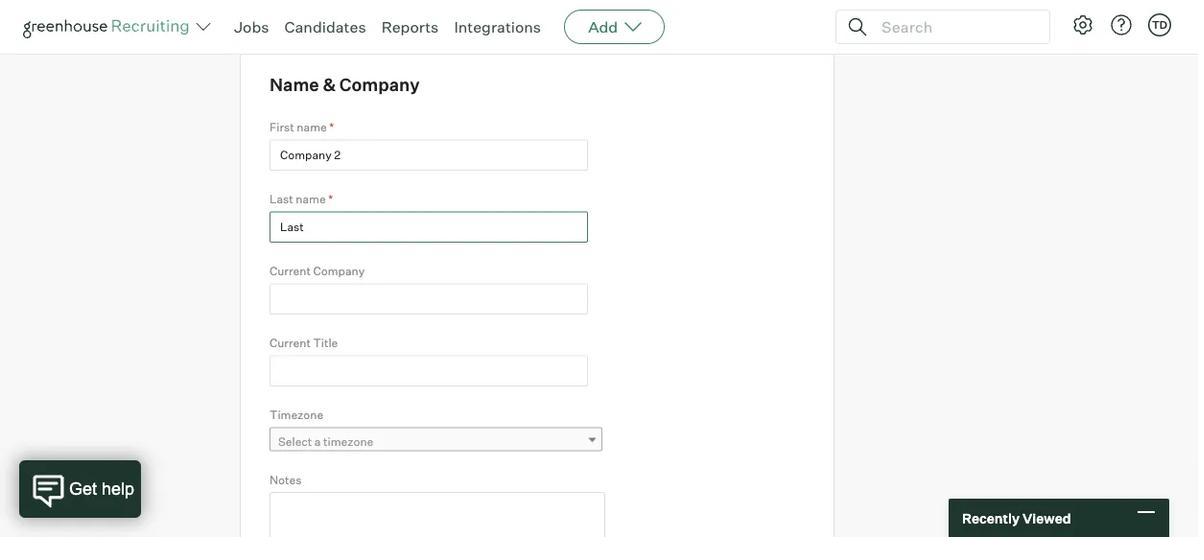 Task type: vqa. For each thing, say whether or not it's contained in the screenshot.
Name & Company in the top of the page
yes



Task type: locate. For each thing, give the bounding box(es) containing it.
current left title
[[270, 336, 311, 350]]

jobs link
[[234, 17, 269, 36]]

0 vertical spatial *
[[329, 120, 334, 135]]

name right last
[[296, 192, 326, 206]]

td button
[[1149, 13, 1172, 36]]

first
[[270, 120, 294, 135]]

1 vertical spatial company
[[313, 264, 365, 278]]

name right first
[[297, 120, 327, 135]]

reports link
[[382, 17, 439, 36]]

current down last
[[270, 264, 311, 278]]

current title
[[270, 336, 338, 350]]

select a timezone link
[[270, 427, 603, 455]]

company right &
[[340, 74, 420, 96]]

candidates link
[[285, 17, 366, 36]]

configure image
[[1072, 13, 1095, 36]]

1 vertical spatial *
[[328, 192, 333, 206]]

1 vertical spatial name
[[296, 192, 326, 206]]

a
[[315, 434, 321, 449]]

company up title
[[313, 264, 365, 278]]

None text field
[[270, 355, 588, 387]]

name for first
[[297, 120, 327, 135]]

select a timezone
[[278, 434, 374, 449]]

jobs
[[234, 17, 269, 36]]

0 vertical spatial name
[[297, 120, 327, 135]]

* down &
[[329, 120, 334, 135]]

current for current company
[[270, 264, 311, 278]]

title
[[313, 336, 338, 350]]

1 vertical spatial current
[[270, 336, 311, 350]]

0 vertical spatial current
[[270, 264, 311, 278]]

1 current from the top
[[270, 264, 311, 278]]

integrations
[[454, 17, 541, 36]]

td button
[[1145, 10, 1175, 40]]

add button
[[564, 10, 665, 44]]

current
[[270, 264, 311, 278], [270, 336, 311, 350]]

recently viewed
[[962, 510, 1071, 527]]

2 current from the top
[[270, 336, 311, 350]]

None text field
[[270, 140, 588, 171], [270, 212, 588, 243], [270, 284, 588, 315], [270, 140, 588, 171], [270, 212, 588, 243], [270, 284, 588, 315]]

current for current title
[[270, 336, 311, 350]]

*
[[329, 120, 334, 135], [328, 192, 333, 206]]

last name *
[[270, 192, 333, 206]]

name
[[297, 120, 327, 135], [296, 192, 326, 206]]

* right last
[[328, 192, 333, 206]]

company
[[340, 74, 420, 96], [313, 264, 365, 278]]

timezone
[[270, 408, 324, 422]]



Task type: describe. For each thing, give the bounding box(es) containing it.
viewed
[[1023, 510, 1071, 527]]

name
[[270, 74, 319, 96]]

candidates
[[285, 17, 366, 36]]

notes
[[270, 472, 302, 487]]

recently
[[962, 510, 1020, 527]]

last
[[270, 192, 293, 206]]

* for last name *
[[328, 192, 333, 206]]

name & company
[[270, 74, 420, 96]]

current company
[[270, 264, 365, 278]]

reports
[[382, 17, 439, 36]]

add
[[588, 17, 618, 36]]

greenhouse recruiting image
[[23, 15, 196, 38]]

td
[[1152, 18, 1168, 31]]

integrations link
[[454, 17, 541, 36]]

0 vertical spatial company
[[340, 74, 420, 96]]

&
[[323, 74, 336, 96]]

Search text field
[[877, 13, 1033, 41]]

name for last
[[296, 192, 326, 206]]

first name *
[[270, 120, 334, 135]]

* for first name *
[[329, 120, 334, 135]]

select
[[278, 434, 312, 449]]

timezone
[[323, 434, 374, 449]]



